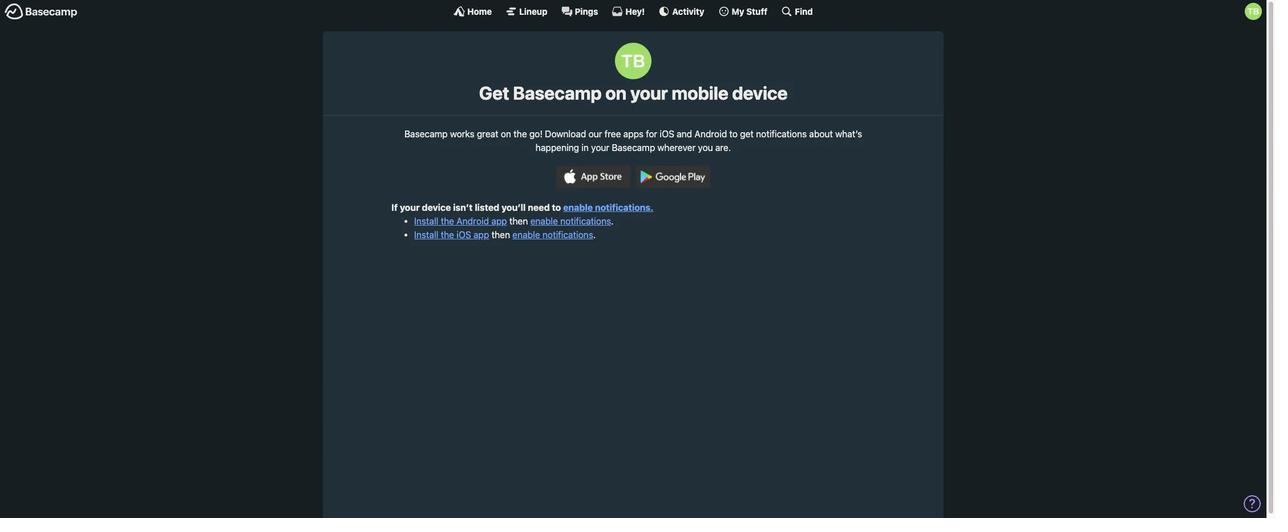 Task type: locate. For each thing, give the bounding box(es) containing it.
0 horizontal spatial your
[[400, 203, 420, 213]]

0 vertical spatial the
[[514, 129, 527, 139]]

1 horizontal spatial android
[[695, 129, 727, 139]]

to left get
[[730, 129, 738, 139]]

your inside basecamp works great on the go! download our free apps for ios and android to get notifications about what's happening in your basecamp wherever you are.
[[591, 143, 610, 153]]

the up install the ios app link
[[441, 216, 454, 226]]

download on the play store image
[[636, 166, 710, 188]]

if
[[391, 203, 398, 213]]

0 vertical spatial device
[[732, 82, 788, 104]]

.
[[611, 216, 614, 226], [593, 230, 596, 240]]

0 horizontal spatial to
[[552, 203, 561, 213]]

get
[[740, 129, 754, 139]]

1 horizontal spatial to
[[730, 129, 738, 139]]

activity
[[672, 6, 705, 16]]

0 horizontal spatial device
[[422, 203, 451, 213]]

install up install the ios app link
[[414, 216, 439, 226]]

1 horizontal spatial tim burton image
[[1245, 3, 1262, 20]]

ios inside if your device isn't listed you'll need to enable notifications. install the android app then enable notifications . install the ios app then enable notifications .
[[457, 230, 471, 240]]

1 install from the top
[[414, 216, 439, 226]]

2 vertical spatial the
[[441, 230, 454, 240]]

home
[[467, 6, 492, 16]]

happening
[[536, 143, 579, 153]]

1 vertical spatial enable notifications link
[[513, 230, 593, 240]]

android
[[695, 129, 727, 139], [457, 216, 489, 226]]

install down install the android app link
[[414, 230, 439, 240]]

then
[[510, 216, 528, 226], [492, 230, 510, 240]]

0 horizontal spatial .
[[593, 230, 596, 240]]

find
[[795, 6, 813, 16]]

enable
[[563, 203, 593, 213], [530, 216, 558, 226], [513, 230, 540, 240]]

2 horizontal spatial basecamp
[[612, 143, 655, 153]]

you'll
[[502, 203, 526, 213]]

0 vertical spatial enable notifications link
[[530, 216, 611, 226]]

android inside basecamp works great on the go! download our free apps for ios and android to get notifications about what's happening in your basecamp wherever you are.
[[695, 129, 727, 139]]

0 vertical spatial notifications
[[756, 129, 807, 139]]

1 horizontal spatial your
[[591, 143, 610, 153]]

works
[[450, 129, 475, 139]]

1 vertical spatial on
[[501, 129, 511, 139]]

mobile
[[672, 82, 729, 104]]

download on the app store image
[[557, 166, 631, 188]]

notifications right get
[[756, 129, 807, 139]]

hey! button
[[612, 6, 645, 17]]

2 vertical spatial basecamp
[[612, 143, 655, 153]]

0 vertical spatial basecamp
[[513, 82, 602, 104]]

main element
[[0, 0, 1267, 22]]

basecamp down "apps"
[[612, 143, 655, 153]]

ios down install the android app link
[[457, 230, 471, 240]]

about
[[809, 129, 833, 139]]

0 vertical spatial tim burton image
[[1245, 3, 1262, 20]]

0 vertical spatial ios
[[660, 129, 675, 139]]

android down isn't
[[457, 216, 489, 226]]

install the ios app link
[[414, 230, 489, 240]]

0 vertical spatial install
[[414, 216, 439, 226]]

pings
[[575, 6, 598, 16]]

ios
[[660, 129, 675, 139], [457, 230, 471, 240]]

great
[[477, 129, 499, 139]]

0 horizontal spatial android
[[457, 216, 489, 226]]

find button
[[781, 6, 813, 17]]

ios right for
[[660, 129, 675, 139]]

install the android app link
[[414, 216, 507, 226]]

1 vertical spatial device
[[422, 203, 451, 213]]

on
[[605, 82, 627, 104], [501, 129, 511, 139]]

enable notifications link for install the android app
[[530, 216, 611, 226]]

your down our on the left of the page
[[591, 143, 610, 153]]

on up free
[[605, 82, 627, 104]]

1 vertical spatial .
[[593, 230, 596, 240]]

1 horizontal spatial .
[[611, 216, 614, 226]]

your up for
[[630, 82, 668, 104]]

go!
[[529, 129, 543, 139]]

ios inside basecamp works great on the go! download our free apps for ios and android to get notifications about what's happening in your basecamp wherever you are.
[[660, 129, 675, 139]]

1 horizontal spatial on
[[605, 82, 627, 104]]

app down the listed
[[492, 216, 507, 226]]

stuff
[[747, 6, 768, 16]]

to right need
[[552, 203, 561, 213]]

install
[[414, 216, 439, 226], [414, 230, 439, 240]]

0 horizontal spatial on
[[501, 129, 511, 139]]

notifications.
[[595, 203, 654, 213]]

your
[[630, 82, 668, 104], [591, 143, 610, 153], [400, 203, 420, 213]]

0 vertical spatial then
[[510, 216, 528, 226]]

1 horizontal spatial basecamp
[[513, 82, 602, 104]]

0 vertical spatial to
[[730, 129, 738, 139]]

0 horizontal spatial tim burton image
[[615, 43, 652, 79]]

basecamp left works
[[404, 129, 448, 139]]

1 vertical spatial tim burton image
[[615, 43, 652, 79]]

1 vertical spatial notifications
[[560, 216, 611, 226]]

1 horizontal spatial ios
[[660, 129, 675, 139]]

1 vertical spatial basecamp
[[404, 129, 448, 139]]

1 vertical spatial your
[[591, 143, 610, 153]]

app down install the android app link
[[474, 230, 489, 240]]

notifications down enable notifications. link
[[560, 216, 611, 226]]

device left isn't
[[422, 203, 451, 213]]

0 vertical spatial app
[[492, 216, 507, 226]]

the down install the android app link
[[441, 230, 454, 240]]

app
[[492, 216, 507, 226], [474, 230, 489, 240]]

your right if
[[400, 203, 420, 213]]

android up you
[[695, 129, 727, 139]]

1 horizontal spatial app
[[492, 216, 507, 226]]

0 vertical spatial your
[[630, 82, 668, 104]]

the
[[514, 129, 527, 139], [441, 216, 454, 226], [441, 230, 454, 240]]

0 horizontal spatial ios
[[457, 230, 471, 240]]

notifications down need
[[543, 230, 593, 240]]

tim burton image inside 'main' element
[[1245, 3, 1262, 20]]

2 vertical spatial your
[[400, 203, 420, 213]]

1 vertical spatial to
[[552, 203, 561, 213]]

our
[[589, 129, 602, 139]]

to
[[730, 129, 738, 139], [552, 203, 561, 213]]

on right great
[[501, 129, 511, 139]]

0 vertical spatial .
[[611, 216, 614, 226]]

notifications inside basecamp works great on the go! download our free apps for ios and android to get notifications about what's happening in your basecamp wherever you are.
[[756, 129, 807, 139]]

basecamp
[[513, 82, 602, 104], [404, 129, 448, 139], [612, 143, 655, 153]]

device inside if your device isn't listed you'll need to enable notifications. install the android app then enable notifications . install the ios app then enable notifications .
[[422, 203, 451, 213]]

0 vertical spatial android
[[695, 129, 727, 139]]

device up get
[[732, 82, 788, 104]]

basecamp up the download
[[513, 82, 602, 104]]

get
[[479, 82, 509, 104]]

1 vertical spatial install
[[414, 230, 439, 240]]

lineup link
[[506, 6, 548, 17]]

tim burton image
[[1245, 3, 1262, 20], [615, 43, 652, 79]]

on inside basecamp works great on the go! download our free apps for ios and android to get notifications about what's happening in your basecamp wherever you are.
[[501, 129, 511, 139]]

0 horizontal spatial app
[[474, 230, 489, 240]]

enable notifications link for install the ios app
[[513, 230, 593, 240]]

1 vertical spatial ios
[[457, 230, 471, 240]]

2 install from the top
[[414, 230, 439, 240]]

device
[[732, 82, 788, 104], [422, 203, 451, 213]]

1 vertical spatial android
[[457, 216, 489, 226]]

the left go!
[[514, 129, 527, 139]]

notifications
[[756, 129, 807, 139], [560, 216, 611, 226], [543, 230, 593, 240]]

enable notifications link
[[530, 216, 611, 226], [513, 230, 593, 240]]



Task type: describe. For each thing, give the bounding box(es) containing it.
android inside if your device isn't listed you'll need to enable notifications. install the android app then enable notifications . install the ios app then enable notifications .
[[457, 216, 489, 226]]

to inside if your device isn't listed you'll need to enable notifications. install the android app then enable notifications . install the ios app then enable notifications .
[[552, 203, 561, 213]]

1 vertical spatial enable
[[530, 216, 558, 226]]

basecamp works great on the go! download our free apps for ios and android to get notifications about what's happening in your basecamp wherever you are.
[[404, 129, 862, 153]]

what's
[[836, 129, 862, 139]]

the inside basecamp works great on the go! download our free apps for ios and android to get notifications about what's happening in your basecamp wherever you are.
[[514, 129, 527, 139]]

isn't
[[453, 203, 473, 213]]

for
[[646, 129, 658, 139]]

you
[[698, 143, 713, 153]]

in
[[582, 143, 589, 153]]

1 vertical spatial then
[[492, 230, 510, 240]]

and
[[677, 129, 692, 139]]

2 vertical spatial enable
[[513, 230, 540, 240]]

if your device isn't listed you'll need to enable notifications. install the android app then enable notifications . install the ios app then enable notifications .
[[391, 203, 654, 240]]

my stuff
[[732, 6, 768, 16]]

1 vertical spatial app
[[474, 230, 489, 240]]

switch accounts image
[[5, 3, 78, 21]]

apps
[[623, 129, 644, 139]]

0 vertical spatial enable
[[563, 203, 593, 213]]

home link
[[454, 6, 492, 17]]

listed
[[475, 203, 500, 213]]

my stuff button
[[718, 6, 768, 17]]

activity link
[[659, 6, 705, 17]]

download
[[545, 129, 586, 139]]

my
[[732, 6, 745, 16]]

1 vertical spatial the
[[441, 216, 454, 226]]

0 horizontal spatial basecamp
[[404, 129, 448, 139]]

get basecamp on your mobile device
[[479, 82, 788, 104]]

0 vertical spatial on
[[605, 82, 627, 104]]

notifications for about
[[756, 129, 807, 139]]

enable notifications. link
[[563, 203, 654, 213]]

2 horizontal spatial your
[[630, 82, 668, 104]]

lineup
[[519, 6, 548, 16]]

notifications for .
[[560, 216, 611, 226]]

are.
[[716, 143, 731, 153]]

your inside if your device isn't listed you'll need to enable notifications. install the android app then enable notifications . install the ios app then enable notifications .
[[400, 203, 420, 213]]

1 horizontal spatial device
[[732, 82, 788, 104]]

pings button
[[561, 6, 598, 17]]

to inside basecamp works great on the go! download our free apps for ios and android to get notifications about what's happening in your basecamp wherever you are.
[[730, 129, 738, 139]]

free
[[605, 129, 621, 139]]

2 vertical spatial notifications
[[543, 230, 593, 240]]

wherever
[[658, 143, 696, 153]]

hey!
[[626, 6, 645, 16]]

need
[[528, 203, 550, 213]]



Task type: vqa. For each thing, say whether or not it's contained in the screenshot.
text box
no



